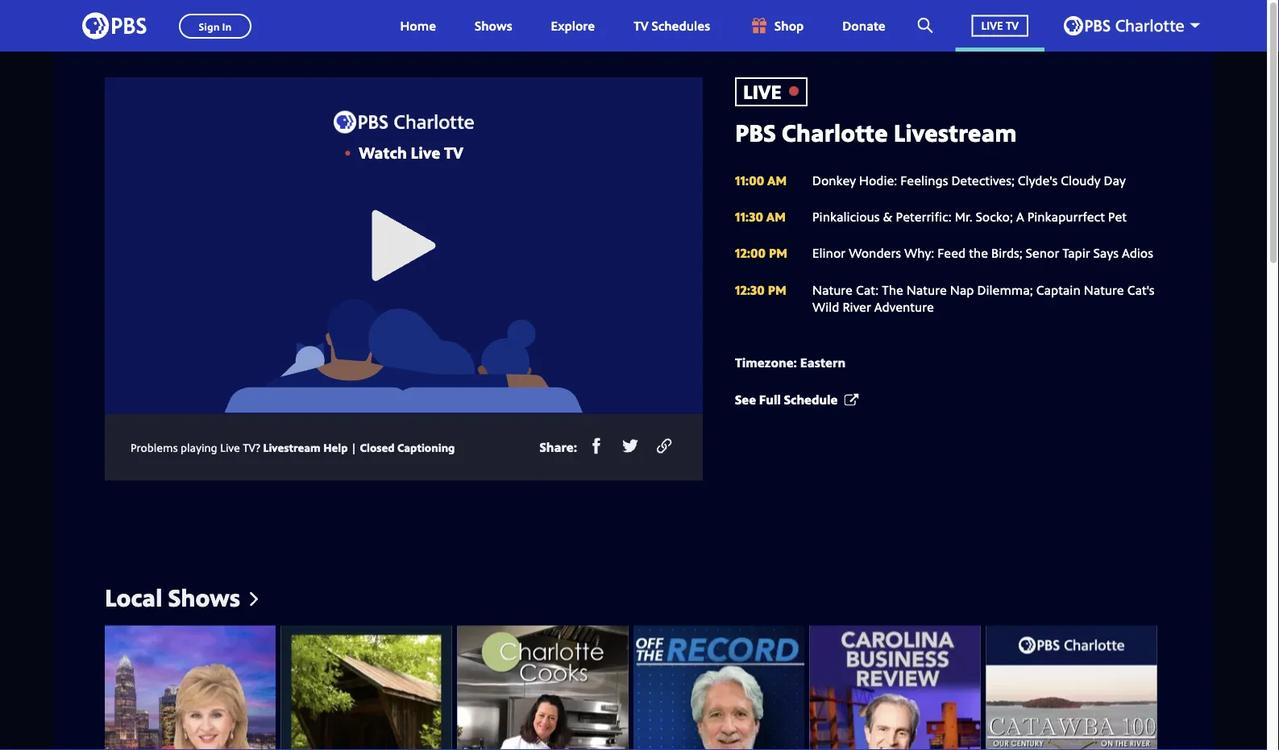 Task type: vqa. For each thing, say whether or not it's contained in the screenshot.
THAT
no



Task type: describe. For each thing, give the bounding box(es) containing it.
carolina business review image
[[810, 626, 981, 751]]

cat's
[[1128, 281, 1155, 298]]

2 nature from the left
[[907, 281, 947, 298]]

live for live
[[743, 79, 782, 105]]

detectives;
[[952, 171, 1015, 189]]

11:00
[[735, 171, 765, 189]]

12:00 pm
[[735, 244, 788, 262]]

the
[[882, 281, 904, 298]]

11:00 am
[[735, 171, 787, 189]]

charlotte
[[782, 116, 888, 149]]

shop link
[[733, 0, 820, 52]]

0 vertical spatial shows
[[475, 17, 512, 34]]

local shows link
[[105, 581, 258, 614]]

11:30 am
[[735, 208, 786, 225]]

closed captioning link
[[360, 440, 455, 455]]

hodie:
[[860, 171, 898, 189]]

pinkapurrfect
[[1028, 208, 1105, 225]]

why:
[[905, 244, 935, 262]]

pinkalicious
[[813, 208, 880, 225]]

pinkalicious & peterrific: mr. socko; a pinkapurrfect pet
[[813, 208, 1127, 225]]

nap
[[950, 281, 974, 298]]

home link
[[384, 0, 452, 52]]

see full schedule
[[735, 391, 838, 408]]

2 vertical spatial live
[[220, 440, 240, 455]]

senor
[[1026, 244, 1060, 262]]

donate link
[[827, 0, 902, 52]]

charlotte cooks image
[[457, 626, 628, 751]]

wonders
[[849, 244, 901, 262]]

livestream help link
[[263, 440, 348, 455]]

share:
[[540, 439, 577, 456]]

explore link
[[535, 0, 611, 52]]

captain
[[1037, 281, 1081, 298]]

0 horizontal spatial tv
[[634, 17, 649, 34]]

|
[[351, 440, 357, 455]]

birds;
[[992, 244, 1023, 262]]

live for live tv
[[982, 18, 1003, 33]]

tv schedules link
[[618, 0, 727, 52]]

wild
[[813, 298, 840, 316]]

11:30
[[735, 208, 764, 225]]

home
[[400, 17, 436, 34]]

clyde's
[[1018, 171, 1058, 189]]

tv schedules
[[634, 17, 710, 34]]

local
[[105, 581, 163, 614]]

live tv link
[[956, 0, 1045, 52]]

carolina impact image
[[105, 626, 276, 751]]

1 vertical spatial shows
[[168, 581, 240, 614]]

elinor
[[813, 244, 846, 262]]

feelings
[[901, 171, 949, 189]]

playing
[[181, 440, 217, 455]]

timezone: eastern
[[735, 354, 846, 371]]

donate
[[843, 17, 886, 34]]

12:00
[[735, 244, 766, 262]]

off the record image
[[634, 626, 805, 751]]

shows link
[[459, 0, 529, 52]]

explore
[[551, 17, 595, 34]]

&
[[883, 208, 893, 225]]

tv?
[[243, 440, 260, 455]]

1 nature from the left
[[813, 281, 853, 298]]

a
[[1017, 208, 1025, 225]]

shop
[[775, 17, 804, 34]]



Task type: locate. For each thing, give the bounding box(es) containing it.
0 horizontal spatial nature
[[813, 281, 853, 298]]

1 vertical spatial livestream
[[263, 440, 321, 455]]

1 horizontal spatial tv
[[1006, 18, 1019, 33]]

1 vertical spatial am
[[767, 208, 786, 225]]

the
[[969, 244, 989, 262]]

closed
[[360, 440, 395, 455]]

1 horizontal spatial nature
[[907, 281, 947, 298]]

facebook image
[[589, 438, 605, 454]]

trail of history image
[[281, 626, 452, 751]]

problems playing live tv? livestream help | closed captioning
[[131, 440, 455, 455]]

timezone:
[[735, 354, 797, 371]]

am right 11:00
[[768, 171, 787, 189]]

1 horizontal spatial shows
[[475, 17, 512, 34]]

mr.
[[955, 208, 973, 225]]

captioning
[[397, 440, 455, 455]]

pbs image
[[82, 8, 147, 44]]

nature
[[813, 281, 853, 298], [907, 281, 947, 298], [1084, 281, 1125, 298]]

cloudy
[[1061, 171, 1101, 189]]

shows right local
[[168, 581, 240, 614]]

elinor wonders why: feed the birds; senor tapir says adios
[[813, 244, 1154, 262]]

feed
[[938, 244, 966, 262]]

nature cat: the nature nap dilemma; captain nature cat's wild river adventure
[[813, 281, 1155, 316]]

nature right the
[[907, 281, 947, 298]]

see
[[735, 391, 756, 408]]

tapir
[[1063, 244, 1091, 262]]

livestream right tv?
[[263, 440, 321, 455]]

0 vertical spatial pm
[[769, 244, 788, 262]]

live tv
[[982, 18, 1019, 33]]

schedules
[[652, 17, 710, 34]]

0 vertical spatial live
[[982, 18, 1003, 33]]

day
[[1104, 171, 1126, 189]]

livestream
[[894, 116, 1017, 149], [263, 440, 321, 455]]

river
[[843, 298, 871, 316]]

catawba 100: our century on the river image
[[986, 626, 1157, 751]]

tv
[[634, 17, 649, 34], [1006, 18, 1019, 33]]

0 horizontal spatial livestream
[[263, 440, 321, 455]]

see full schedule link
[[735, 391, 1163, 408]]

socko;
[[976, 208, 1013, 225]]

eastern
[[800, 354, 846, 371]]

2 horizontal spatial nature
[[1084, 281, 1125, 298]]

shows
[[475, 17, 512, 34], [168, 581, 240, 614]]

live
[[982, 18, 1003, 33], [743, 79, 782, 105], [220, 440, 240, 455]]

peterrific:
[[896, 208, 952, 225]]

problems
[[131, 440, 178, 455]]

2 horizontal spatial live
[[982, 18, 1003, 33]]

pm right '12:00'
[[769, 244, 788, 262]]

donkey
[[813, 171, 856, 189]]

0 horizontal spatial live
[[220, 440, 240, 455]]

livestream up donkey hodie: feelings detectives; clyde's cloudy day
[[894, 116, 1017, 149]]

pet
[[1108, 208, 1127, 225]]

0 vertical spatial livestream
[[894, 116, 1017, 149]]

nature left the cat:
[[813, 281, 853, 298]]

pm for 12:00 pm
[[769, 244, 788, 262]]

0 horizontal spatial shows
[[168, 581, 240, 614]]

am right the 11:30
[[767, 208, 786, 225]]

1 horizontal spatial livestream
[[894, 116, 1017, 149]]

search image
[[918, 18, 933, 33]]

full
[[759, 391, 781, 408]]

cat:
[[856, 281, 879, 298]]

12:30
[[735, 281, 765, 298]]

dilemma;
[[978, 281, 1033, 298]]

pbs
[[735, 116, 776, 149]]

shows right home
[[475, 17, 512, 34]]

says
[[1094, 244, 1119, 262]]

live up pbs
[[743, 79, 782, 105]]

am for 11:00 am
[[768, 171, 787, 189]]

live left tv?
[[220, 440, 240, 455]]

pm
[[769, 244, 788, 262], [768, 281, 787, 298]]

nature down the says at top
[[1084, 281, 1125, 298]]

twitter image
[[622, 438, 639, 454]]

help
[[323, 440, 348, 455]]

pm for 12:30 pm
[[768, 281, 787, 298]]

am for 11:30 am
[[767, 208, 786, 225]]

am
[[768, 171, 787, 189], [767, 208, 786, 225]]

pbs charlotte livestream
[[735, 116, 1017, 149]]

12:30 pm
[[735, 281, 787, 298]]

live right search image
[[982, 18, 1003, 33]]

pm right 12:30
[[768, 281, 787, 298]]

adventure
[[875, 298, 934, 316]]

1 vertical spatial live
[[743, 79, 782, 105]]

3 nature from the left
[[1084, 281, 1125, 298]]

pbs charlotte image
[[1064, 16, 1184, 35]]

donkey hodie: feelings detectives; clyde's cloudy day
[[813, 171, 1126, 189]]

adios
[[1122, 244, 1154, 262]]

schedule
[[784, 391, 838, 408]]

1 horizontal spatial live
[[743, 79, 782, 105]]

0 vertical spatial am
[[768, 171, 787, 189]]

1 vertical spatial pm
[[768, 281, 787, 298]]

local shows
[[105, 581, 240, 614]]



